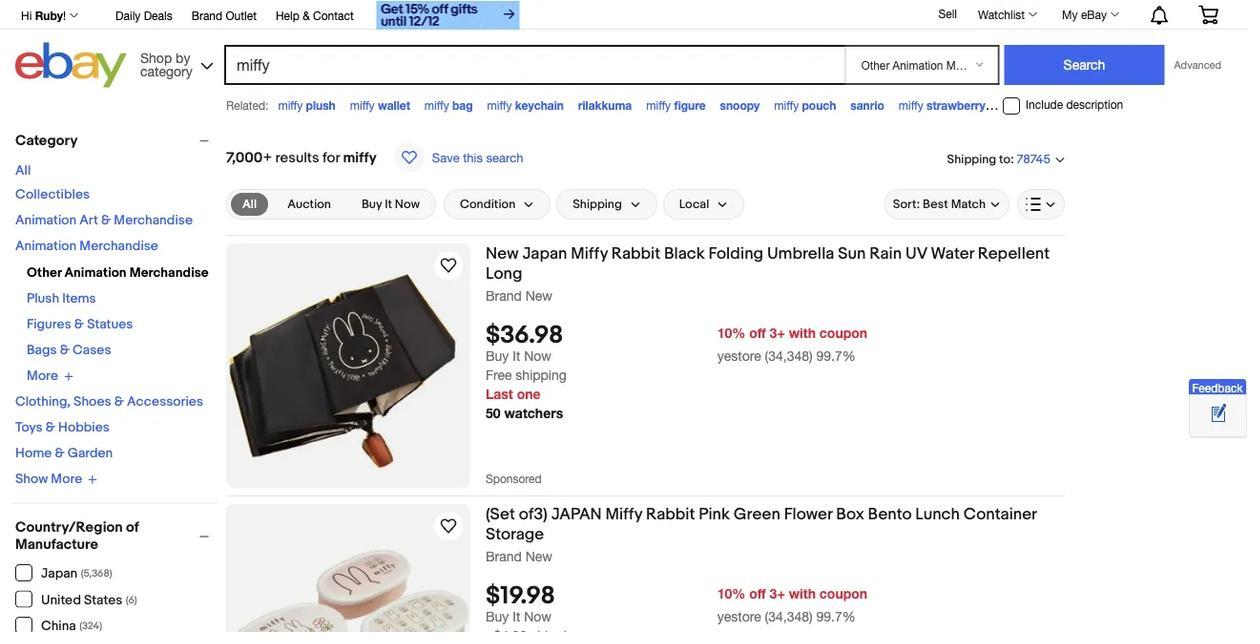 Task type: locate. For each thing, give the bounding box(es) containing it.
1 vertical spatial all
[[243, 197, 257, 211]]

brand down "storage"
[[486, 548, 522, 564]]

sort: best match button
[[885, 189, 1010, 220]]

0 vertical spatial buy
[[362, 197, 382, 212]]

& inside collectibles animation art & merchandise
[[101, 212, 111, 229]]

$36.98
[[486, 321, 564, 351]]

Search for anything text field
[[227, 47, 842, 83]]

advanced link
[[1165, 46, 1232, 84]]

& right art
[[101, 212, 111, 229]]

1 (34,348) from the top
[[765, 348, 813, 364]]

shipping
[[948, 152, 997, 166], [573, 197, 622, 212]]

$19.98
[[486, 582, 555, 611]]

box
[[837, 504, 865, 524]]

2 99.7% from the top
[[817, 609, 856, 625]]

merchandise up 'statues'
[[129, 265, 209, 281]]

rilakkuma link
[[578, 98, 632, 112]]

0 vertical spatial 3+
[[770, 325, 786, 341]]

your shopping cart image
[[1198, 5, 1220, 24]]

& inside account navigation
[[303, 9, 310, 22]]

miffy right for
[[343, 149, 377, 166]]

brand
[[192, 9, 223, 22], [486, 287, 522, 303], [486, 548, 522, 564]]

brand down long
[[486, 287, 522, 303]]

1 vertical spatial more
[[51, 471, 82, 487]]

ruby
[[35, 9, 63, 22]]

miffy for miffy plush
[[278, 98, 303, 112]]

japan inside new japan miffy rabbit  black folding umbrella sun rain uv water repellent long brand new
[[523, 243, 568, 264]]

new inside (set of3) japan miffy rabbit pink green flower box bento lunch container storage brand new
[[526, 548, 553, 564]]

sun
[[839, 243, 866, 264]]

all link up collectibles
[[15, 163, 31, 179]]

miffy strawberry
[[899, 98, 986, 112]]

1 vertical spatial brand
[[486, 287, 522, 303]]

1 vertical spatial buy
[[486, 348, 509, 364]]

merchandise
[[114, 212, 193, 229], [79, 238, 158, 254], [129, 265, 209, 281]]

&
[[303, 9, 310, 22], [101, 212, 111, 229], [74, 317, 84, 333], [60, 342, 70, 359], [114, 394, 124, 410], [46, 420, 55, 436], [55, 445, 65, 462]]

now down "storage"
[[524, 609, 552, 625]]

!
[[63, 9, 66, 22]]

miffy right moomin 'link'
[[1059, 98, 1087, 112]]

0 vertical spatial miffy
[[571, 243, 608, 264]]

brand for $36.98
[[486, 287, 522, 303]]

local
[[680, 197, 710, 212]]

yestore down (set of3) japan miffy rabbit pink green flower box bento lunch container storage brand new
[[718, 609, 762, 625]]

(34,348) down new japan miffy rabbit  black folding umbrella sun rain uv water repellent long brand new
[[765, 348, 813, 364]]

animation inside collectibles animation art & merchandise
[[15, 212, 77, 229]]

other
[[27, 265, 62, 281]]

states
[[84, 592, 123, 608]]

sanrio link
[[851, 98, 885, 112]]

miffy for miffy wallet
[[350, 98, 375, 112]]

0 vertical spatial 10%
[[718, 325, 746, 341]]

main content
[[226, 122, 1066, 632]]

sell link
[[930, 7, 966, 20]]

japan (5,368)
[[41, 566, 112, 582]]

1 vertical spatial rabbit
[[646, 504, 695, 524]]

watchers
[[505, 405, 563, 421]]

by
[[176, 50, 190, 65]]

10% up yestore (34,348) 99.7%
[[718, 585, 746, 601]]

condition
[[460, 197, 516, 212]]

1 vertical spatial (34,348)
[[765, 609, 813, 625]]

3+ down new japan miffy rabbit  black folding umbrella sun rain uv water repellent long brand new
[[770, 325, 786, 341]]

storage
[[486, 524, 544, 544]]

new japan miffy rabbit  black folding umbrella sun rain uv water repellent long heading
[[486, 243, 1050, 284]]

miffy left plush
[[278, 98, 303, 112]]

& right help
[[303, 9, 310, 22]]

animation merchandise link
[[15, 238, 158, 254]]

rabbit left black
[[612, 243, 661, 264]]

my ebay
[[1063, 8, 1108, 21]]

miffy left figure
[[647, 98, 671, 112]]

of3)
[[519, 504, 548, 524]]

1 3+ from the top
[[770, 325, 786, 341]]

(set
[[486, 504, 516, 524]]

1 vertical spatial merchandise
[[79, 238, 158, 254]]

country/region of manufacture button
[[15, 519, 218, 553]]

animation for other animation merchandise plush items figures & statues bags & cases
[[64, 265, 127, 281]]

it down "storage"
[[513, 609, 521, 625]]

1 horizontal spatial all
[[243, 197, 257, 211]]

miffy left bag
[[425, 98, 449, 112]]

yestore inside yestore (34,348) 99.7% free shipping last one 50 watchers
[[718, 348, 762, 364]]

buy right auction
[[362, 197, 382, 212]]

new up "$36.98"
[[526, 287, 553, 303]]

new japan miffy rabbit  black folding umbrella sun rain uv water repellent long link
[[486, 243, 1066, 287]]

figure
[[674, 98, 706, 112]]

all link down 7,000
[[231, 193, 268, 216]]

brand outlet
[[192, 9, 257, 22]]

last
[[486, 386, 513, 402]]

green
[[734, 504, 781, 524]]

buy inside 'link'
[[362, 197, 382, 212]]

it
[[385, 197, 392, 212], [513, 348, 521, 364], [513, 609, 521, 625]]

watch (set of3) japan miffy rabbit pink green flower box bento lunch container storage image
[[437, 515, 460, 538]]

& right bags
[[60, 342, 70, 359]]

2 vertical spatial merchandise
[[129, 265, 209, 281]]

cases
[[73, 342, 111, 359]]

animation inside other animation merchandise plush items figures & statues bags & cases
[[64, 265, 127, 281]]

buy down "storage"
[[486, 609, 509, 625]]

shipping inside dropdown button
[[573, 197, 622, 212]]

buy it now
[[362, 197, 420, 212]]

all
[[15, 163, 31, 179], [243, 197, 257, 211]]

main content containing $36.98
[[226, 122, 1066, 632]]

brand inside (set of3) japan miffy rabbit pink green flower box bento lunch container storage brand new
[[486, 548, 522, 564]]

japan down condition dropdown button
[[523, 243, 568, 264]]

miffy left wallet
[[350, 98, 375, 112]]

brand inside new japan miffy rabbit  black folding umbrella sun rain uv water repellent long brand new
[[486, 287, 522, 303]]

0 horizontal spatial shipping
[[573, 197, 622, 212]]

miffy
[[278, 98, 303, 112], [350, 98, 375, 112], [425, 98, 449, 112], [487, 98, 512, 112], [647, 98, 671, 112], [775, 98, 799, 112], [899, 98, 924, 112], [1059, 98, 1087, 112], [343, 149, 377, 166]]

new down "storage"
[[526, 548, 553, 564]]

(34,348) for yestore (34,348) 99.7%
[[765, 609, 813, 625]]

0 vertical spatial yestore
[[718, 348, 762, 364]]

1 99.7% from the top
[[817, 348, 856, 364]]

feedback
[[1193, 381, 1244, 395]]

animation down collectibles
[[15, 212, 77, 229]]

0 vertical spatial coupon
[[820, 325, 868, 341]]

0 horizontal spatial all link
[[15, 163, 31, 179]]

shipping inside shipping to : 78745
[[948, 152, 997, 166]]

new
[[486, 243, 519, 264], [526, 287, 553, 303], [526, 548, 553, 564]]

(set of3) japan miffy rabbit pink green flower box bento lunch container storage heading
[[486, 504, 1037, 544]]

off up yestore (34,348) 99.7%
[[750, 585, 766, 601]]

it right auction link
[[385, 197, 392, 212]]

it up shipping
[[513, 348, 521, 364]]

all link
[[15, 163, 31, 179], [231, 193, 268, 216]]

1 horizontal spatial all link
[[231, 193, 268, 216]]

1 vertical spatial all link
[[231, 193, 268, 216]]

all up collectibles
[[15, 163, 31, 179]]

0 vertical spatial now
[[395, 197, 420, 212]]

0 vertical spatial more
[[27, 368, 58, 384]]

0 vertical spatial merchandise
[[114, 212, 193, 229]]

miffy for miffy strawberry
[[899, 98, 924, 112]]

united
[[41, 592, 81, 608]]

off down new japan miffy rabbit  black folding umbrella sun rain uv water repellent long brand new
[[750, 325, 766, 341]]

1 vertical spatial japan
[[41, 566, 78, 582]]

1 yestore from the top
[[718, 348, 762, 364]]

buy up free
[[486, 348, 509, 364]]

0 vertical spatial with
[[789, 325, 816, 341]]

strawberry
[[927, 98, 986, 112]]

off
[[750, 325, 766, 341], [750, 585, 766, 601]]

contact
[[313, 9, 354, 22]]

10% down new japan miffy rabbit  black folding umbrella sun rain uv water repellent long brand new
[[718, 325, 746, 341]]

now up shipping
[[524, 348, 552, 364]]

animation merchandise
[[15, 238, 158, 254]]

figures
[[27, 317, 71, 333]]

0 vertical spatial japan
[[523, 243, 568, 264]]

1 vertical spatial 10% off 3+ with coupon buy it now
[[486, 585, 868, 625]]

with up yestore (34,348) 99.7%
[[789, 585, 816, 601]]

new down condition dropdown button
[[486, 243, 519, 264]]

all down 7,000
[[243, 197, 257, 211]]

miffy for miffy bag
[[425, 98, 449, 112]]

brand outlet link
[[192, 6, 257, 27]]

0 vertical spatial all
[[15, 163, 31, 179]]

snoopy
[[720, 98, 760, 112]]

outlet
[[226, 9, 257, 22]]

0 vertical spatial (34,348)
[[765, 348, 813, 364]]

hi ruby !
[[21, 9, 66, 22]]

0 vertical spatial rabbit
[[612, 243, 661, 264]]

2 off from the top
[[750, 585, 766, 601]]

99.7% for yestore (34,348) 99.7%
[[817, 609, 856, 625]]

brand left outlet
[[192, 9, 223, 22]]

miffy right sanrio at the top
[[899, 98, 924, 112]]

of
[[126, 519, 139, 536]]

rabbit
[[612, 243, 661, 264], [646, 504, 695, 524]]

0 vertical spatial animation
[[15, 212, 77, 229]]

2 vertical spatial it
[[513, 609, 521, 625]]

1 horizontal spatial japan
[[523, 243, 568, 264]]

1 vertical spatial new
[[526, 287, 553, 303]]

(set of3) japan miffy rabbit pink green flower box bento lunch container storage image
[[226, 549, 471, 632]]

2 3+ from the top
[[770, 585, 786, 601]]

2 vertical spatial animation
[[64, 265, 127, 281]]

0 vertical spatial 99.7%
[[817, 348, 856, 364]]

yestore for yestore (34,348) 99.7% free shipping last one 50 watchers
[[718, 348, 762, 364]]

10% off 3+ with coupon buy it now
[[486, 325, 868, 364], [486, 585, 868, 625]]

1 vertical spatial yestore
[[718, 609, 762, 625]]

category
[[140, 63, 193, 79]]

miffy right japan
[[606, 504, 643, 524]]

related:
[[226, 98, 269, 112]]

more up clothing,
[[27, 368, 58, 384]]

miffy plush
[[278, 98, 336, 112]]

plush items link
[[27, 291, 96, 307]]

0 vertical spatial shipping
[[948, 152, 997, 166]]

:
[[1011, 152, 1015, 166]]

yestore
[[718, 348, 762, 364], [718, 609, 762, 625]]

other animation merchandise plush items figures & statues bags & cases
[[27, 265, 209, 359]]

& right the shoes
[[114, 394, 124, 410]]

this
[[463, 150, 483, 165]]

0 horizontal spatial all
[[15, 163, 31, 179]]

shop
[[140, 50, 172, 65]]

0 vertical spatial 10% off 3+ with coupon buy it now
[[486, 325, 868, 364]]

with down new japan miffy rabbit  black folding umbrella sun rain uv water repellent long brand new
[[789, 325, 816, 341]]

0 vertical spatial new
[[486, 243, 519, 264]]

& right toys
[[46, 420, 55, 436]]

99.7% inside yestore (34,348) 99.7% free shipping last one 50 watchers
[[817, 348, 856, 364]]

1 vertical spatial 10%
[[718, 585, 746, 601]]

(6)
[[126, 594, 137, 606]]

3+ up yestore (34,348) 99.7%
[[770, 585, 786, 601]]

1 vertical spatial off
[[750, 585, 766, 601]]

miffy down shipping dropdown button
[[571, 243, 608, 264]]

snoopy link
[[720, 98, 760, 112]]

1 off from the top
[[750, 325, 766, 341]]

(34,348) down (set of3) japan miffy rabbit pink green flower box bento lunch container storage brand new
[[765, 609, 813, 625]]

brand for $19.98
[[486, 548, 522, 564]]

miffy for miffy keychain
[[487, 98, 512, 112]]

(34,348) inside yestore (34,348) 99.7% free shipping last one 50 watchers
[[765, 348, 813, 364]]

rabbit left "pink"
[[646, 504, 695, 524]]

auction link
[[276, 193, 343, 216]]

best
[[923, 197, 949, 212]]

1 vertical spatial coupon
[[820, 585, 868, 601]]

1 vertical spatial 3+
[[770, 585, 786, 601]]

2 vertical spatial brand
[[486, 548, 522, 564]]

shipping to : 78745
[[948, 152, 1051, 167]]

japan up "united"
[[41, 566, 78, 582]]

toys
[[15, 420, 43, 436]]

None submit
[[1005, 45, 1165, 85]]

2 (34,348) from the top
[[765, 609, 813, 625]]

merchandise right art
[[114, 212, 193, 229]]

coupon down sun
[[820, 325, 868, 341]]

wallet
[[378, 98, 410, 112]]

yestore (34,348) 99.7% free shipping last one 50 watchers
[[486, 348, 856, 421]]

animation up "other"
[[15, 238, 77, 254]]

1 vertical spatial miffy
[[606, 504, 643, 524]]

it inside 'link'
[[385, 197, 392, 212]]

now down save this search button
[[395, 197, 420, 212]]

miffy right bag
[[487, 98, 512, 112]]

1 vertical spatial with
[[789, 585, 816, 601]]

merchandise down 'animation art & merchandise' link
[[79, 238, 158, 254]]

animation down animation merchandise
[[64, 265, 127, 281]]

2 with from the top
[[789, 585, 816, 601]]

0 vertical spatial off
[[750, 325, 766, 341]]

now
[[395, 197, 420, 212], [524, 348, 552, 364], [524, 609, 552, 625]]

more down home & garden link
[[51, 471, 82, 487]]

brand inside account navigation
[[192, 9, 223, 22]]

50
[[486, 405, 501, 421]]

more button
[[27, 368, 73, 384]]

1 vertical spatial 99.7%
[[817, 609, 856, 625]]

1 horizontal spatial shipping
[[948, 152, 997, 166]]

0 horizontal spatial japan
[[41, 566, 78, 582]]

buy
[[362, 197, 382, 212], [486, 348, 509, 364], [486, 609, 509, 625]]

miffy left pouch
[[775, 98, 799, 112]]

show more
[[15, 471, 82, 487]]

0 vertical spatial it
[[385, 197, 392, 212]]

yestore down new japan miffy rabbit  black folding umbrella sun rain uv water repellent long brand new
[[718, 348, 762, 364]]

1 vertical spatial shipping
[[573, 197, 622, 212]]

0 vertical spatial brand
[[192, 9, 223, 22]]

2 yestore from the top
[[718, 609, 762, 625]]

coupon up yestore (34,348) 99.7%
[[820, 585, 868, 601]]

2 vertical spatial new
[[526, 548, 553, 564]]



Task type: vqa. For each thing, say whether or not it's contained in the screenshot.
snoopy link
yes



Task type: describe. For each thing, give the bounding box(es) containing it.
bag
[[453, 98, 473, 112]]

manufacture
[[15, 536, 98, 553]]

1 vertical spatial it
[[513, 348, 521, 364]]

one
[[517, 386, 541, 402]]

daily deals
[[116, 9, 173, 22]]

watch new japan miffy rabbit  black folding umbrella sun rain uv water repellent long image
[[437, 254, 460, 277]]

none submit inside shop by category banner
[[1005, 45, 1165, 85]]

yestore for yestore (34,348) 99.7%
[[718, 609, 762, 625]]

1 vertical spatial animation
[[15, 238, 77, 254]]

bags & cases link
[[27, 342, 111, 359]]

ebay
[[1082, 8, 1108, 21]]

listing options selector. list view selected. image
[[1026, 197, 1057, 212]]

shipping for shipping to : 78745
[[948, 152, 997, 166]]

plush
[[306, 98, 336, 112]]

7,000
[[226, 149, 263, 166]]

pink
[[699, 504, 730, 524]]

clothing, shoes & accessories link
[[15, 394, 203, 410]]

miffy inside new japan miffy rabbit  black folding umbrella sun rain uv water repellent long brand new
[[571, 243, 608, 264]]

now inside 'link'
[[395, 197, 420, 212]]

1 with from the top
[[789, 325, 816, 341]]

miffy wallet
[[350, 98, 410, 112]]

water
[[931, 243, 975, 264]]

1 coupon from the top
[[820, 325, 868, 341]]

& down "toys & hobbies" link
[[55, 445, 65, 462]]

home
[[15, 445, 52, 462]]

for
[[323, 149, 340, 166]]

shoes
[[74, 394, 111, 410]]

save this search
[[432, 150, 524, 165]]

1 10% off 3+ with coupon buy it now from the top
[[486, 325, 868, 364]]

rabbit inside (set of3) japan miffy rabbit pink green flower box bento lunch container storage brand new
[[646, 504, 695, 524]]

All selected text field
[[243, 196, 257, 213]]

yestore (34,348) 99.7%
[[718, 609, 856, 625]]

2 vertical spatial buy
[[486, 609, 509, 625]]

search
[[487, 150, 524, 165]]

description
[[1067, 98, 1124, 111]]

art
[[79, 212, 98, 229]]

black
[[664, 243, 705, 264]]

clothing,
[[15, 394, 71, 410]]

folding
[[709, 243, 764, 264]]

miffy link
[[1059, 98, 1127, 112]]

uv
[[906, 243, 928, 264]]

items
[[62, 291, 96, 307]]

miffy pouch
[[775, 98, 837, 112]]

animation art & merchandise link
[[15, 212, 193, 229]]

1 vertical spatial now
[[524, 348, 552, 364]]

miffy for miffy figure
[[647, 98, 671, 112]]

japan
[[552, 504, 602, 524]]

watchlist link
[[968, 3, 1047, 26]]

condition button
[[444, 189, 551, 220]]

help
[[276, 9, 300, 22]]

merchandise inside other animation merchandise plush items figures & statues bags & cases
[[129, 265, 209, 281]]

hi
[[21, 9, 32, 22]]

shop by category banner
[[11, 0, 1234, 93]]

account navigation
[[11, 0, 1234, 32]]

to
[[1000, 152, 1011, 166]]

show
[[15, 471, 48, 487]]

moomin link
[[1000, 98, 1045, 112]]

shipping for shipping
[[573, 197, 622, 212]]

include
[[1026, 98, 1064, 111]]

new for $36.98
[[526, 287, 553, 303]]

sanrio
[[851, 98, 885, 112]]

get an extra 15% off image
[[377, 1, 520, 30]]

flower
[[785, 504, 833, 524]]

bento
[[868, 504, 912, 524]]

umbrella
[[768, 243, 835, 264]]

animation for collectibles animation art & merchandise
[[15, 212, 77, 229]]

1 10% from the top
[[718, 325, 746, 341]]

99.7% for yestore (34,348) 99.7% free shipping last one 50 watchers
[[817, 348, 856, 364]]

lunch
[[916, 504, 960, 524]]

miffy for miffy
[[1059, 98, 1087, 112]]

moomin
[[1000, 98, 1045, 112]]

shop by category
[[140, 50, 193, 79]]

buy it now link
[[350, 193, 431, 216]]

united states (6)
[[41, 592, 137, 608]]

watchlist
[[979, 8, 1026, 21]]

rabbit inside new japan miffy rabbit  black folding umbrella sun rain uv water repellent long brand new
[[612, 243, 661, 264]]

new japan miffy rabbit  black folding umbrella sun rain uv water repellent long brand new
[[486, 243, 1050, 303]]

free
[[486, 367, 512, 383]]

country/region of manufacture
[[15, 519, 139, 553]]

merchandise inside collectibles animation art & merchandise
[[114, 212, 193, 229]]

0 vertical spatial all link
[[15, 163, 31, 179]]

(set of3) japan miffy rabbit pink green flower box bento lunch container storage brand new
[[486, 504, 1037, 564]]

collectibles link
[[15, 187, 90, 203]]

2 coupon from the top
[[820, 585, 868, 601]]

collectibles animation art & merchandise
[[15, 187, 193, 229]]

2 10% from the top
[[718, 585, 746, 601]]

include description
[[1026, 98, 1124, 111]]

long
[[486, 264, 523, 284]]

keychain
[[515, 98, 564, 112]]

new japan miffy rabbit  black folding umbrella sun rain uv water repellent long image
[[226, 250, 471, 481]]

miffy inside (set of3) japan miffy rabbit pink green flower box bento lunch container storage brand new
[[606, 504, 643, 524]]

& down items
[[74, 317, 84, 333]]

deals
[[144, 9, 173, 22]]

sort:
[[893, 197, 921, 212]]

miffy keychain
[[487, 98, 564, 112]]

new for $19.98
[[526, 548, 553, 564]]

rilakkuma
[[578, 98, 632, 112]]

help & contact
[[276, 9, 354, 22]]

2 vertical spatial now
[[524, 609, 552, 625]]

miffy for miffy pouch
[[775, 98, 799, 112]]

daily deals link
[[116, 6, 173, 27]]

(5,368)
[[81, 568, 112, 580]]

(34,348) for yestore (34,348) 99.7% free shipping last one 50 watchers
[[765, 348, 813, 364]]

advanced
[[1175, 59, 1222, 71]]

7,000 + results for miffy
[[226, 149, 377, 166]]

container
[[964, 504, 1037, 524]]

2 10% off 3+ with coupon buy it now from the top
[[486, 585, 868, 625]]

pouch
[[802, 98, 837, 112]]

accessories
[[127, 394, 203, 410]]

local button
[[663, 189, 745, 220]]

hobbies
[[58, 420, 110, 436]]



